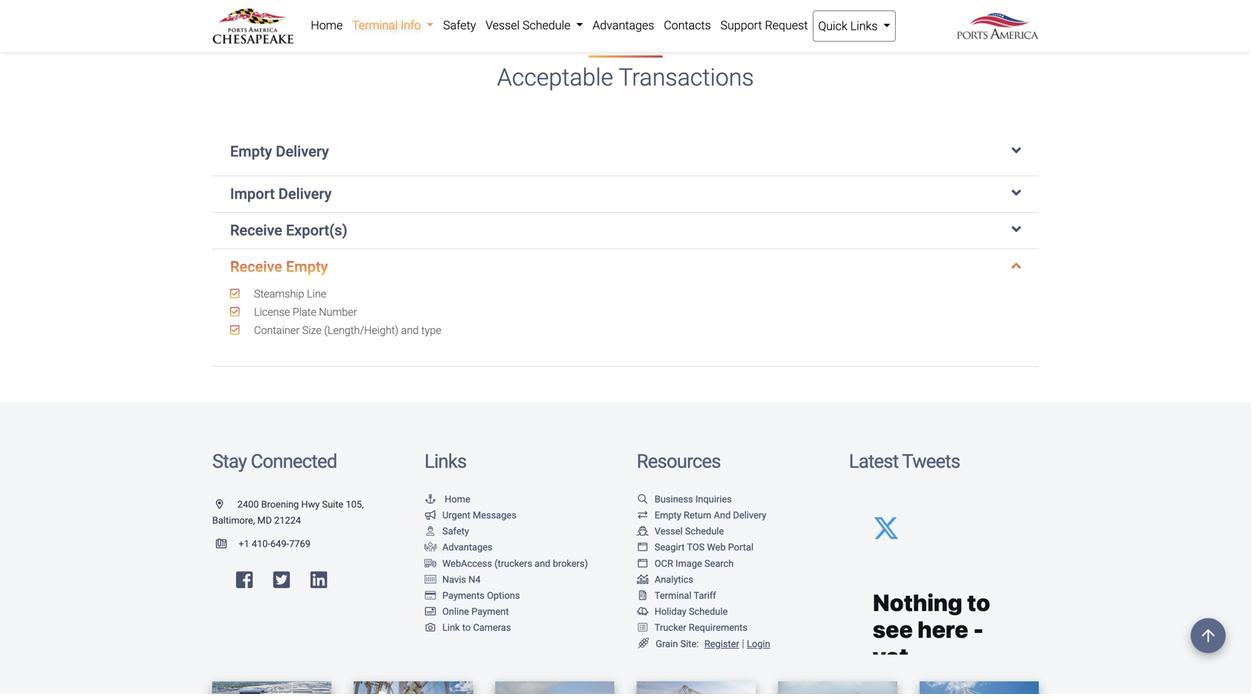 Task type: vqa. For each thing, say whether or not it's contained in the screenshot.
angle down icon
yes



Task type: locate. For each thing, give the bounding box(es) containing it.
receive down import at the left
[[230, 222, 282, 239]]

0 horizontal spatial home link
[[306, 10, 347, 40]]

urgent messages
[[442, 510, 516, 521]]

latest
[[849, 451, 898, 473]]

stay
[[212, 451, 247, 473]]

+1 410-649-7769 link
[[212, 539, 310, 550]]

empty up import at the left
[[230, 143, 272, 160]]

1 horizontal spatial vessel
[[655, 526, 683, 537]]

terminal tariff
[[655, 591, 716, 602]]

1 vertical spatial vessel schedule link
[[637, 526, 724, 537]]

0 horizontal spatial vessel schedule
[[486, 18, 573, 32]]

seagirt
[[655, 542, 685, 553]]

649-
[[270, 539, 289, 550]]

home link up urgent
[[424, 494, 470, 505]]

vessel schedule
[[486, 18, 573, 32], [655, 526, 724, 537]]

1 vertical spatial safety link
[[424, 526, 469, 537]]

line
[[307, 288, 326, 300]]

container
[[254, 324, 300, 337]]

contacts link
[[659, 10, 716, 40]]

0 horizontal spatial terminal
[[352, 18, 398, 32]]

angle down image inside the receive empty link
[[1012, 258, 1021, 273]]

vessel schedule link up acceptable
[[481, 10, 588, 40]]

container size (length/height) and type
[[251, 324, 441, 337]]

0 horizontal spatial advantages link
[[424, 542, 493, 553]]

online
[[442, 607, 469, 618]]

receive
[[230, 222, 282, 239], [230, 258, 282, 276]]

delivery for import delivery
[[278, 185, 332, 203]]

0 vertical spatial empty
[[230, 143, 272, 160]]

1 vertical spatial and
[[535, 558, 550, 570]]

browser image
[[637, 559, 649, 569]]

schedule up acceptable
[[523, 18, 570, 32]]

file invoice image
[[637, 591, 649, 601]]

delivery right and
[[733, 510, 766, 521]]

safety link right info on the top of page
[[438, 10, 481, 40]]

info
[[401, 18, 421, 32]]

1 vertical spatial schedule
[[685, 526, 724, 537]]

1 angle down image from the top
[[1012, 143, 1021, 158]]

vessel schedule up acceptable
[[486, 18, 573, 32]]

7769
[[289, 539, 310, 550]]

trucker requirements
[[655, 623, 748, 634]]

safety link for terminal info link on the left top of page
[[438, 10, 481, 40]]

online payment link
[[424, 607, 509, 618]]

1 horizontal spatial vessel schedule
[[655, 526, 724, 537]]

2 vertical spatial schedule
[[689, 607, 728, 618]]

tab list
[[212, 128, 1039, 367]]

brokers)
[[553, 558, 588, 570]]

safety down urgent
[[442, 526, 469, 537]]

and
[[401, 324, 419, 337], [535, 558, 550, 570]]

analytics image
[[637, 575, 649, 585]]

0 vertical spatial safety link
[[438, 10, 481, 40]]

+1
[[239, 539, 249, 550]]

2400 broening hwy suite 105, baltimore, md 21224
[[212, 499, 364, 527]]

schedule down the tariff on the right
[[689, 607, 728, 618]]

links up anchor image
[[424, 451, 466, 473]]

terminal info
[[352, 18, 424, 32]]

and left type
[[401, 324, 419, 337]]

list alt image
[[637, 623, 649, 633]]

size
[[302, 324, 322, 337]]

vessel schedule up seagirt tos web portal link
[[655, 526, 724, 537]]

angle down image
[[1012, 143, 1021, 158], [1012, 185, 1021, 200], [1012, 222, 1021, 237], [1012, 258, 1021, 273]]

inquiries
[[696, 494, 732, 505]]

0 vertical spatial links
[[850, 19, 878, 33]]

navis n4
[[442, 574, 481, 586]]

1 vertical spatial advantages
[[442, 542, 493, 553]]

advantages up webaccess
[[442, 542, 493, 553]]

number
[[319, 306, 357, 319]]

schedule
[[523, 18, 570, 32], [685, 526, 724, 537], [689, 607, 728, 618]]

receive for receive export(s)
[[230, 222, 282, 239]]

receive empty link
[[230, 258, 1021, 276]]

home link
[[306, 10, 347, 40], [424, 494, 470, 505]]

0 vertical spatial and
[[401, 324, 419, 337]]

vessel schedule link
[[481, 10, 588, 40], [637, 526, 724, 537]]

advantages link up acceptable transactions
[[588, 10, 659, 40]]

delivery up import delivery
[[276, 143, 329, 160]]

links right quick
[[850, 19, 878, 33]]

safety link down urgent
[[424, 526, 469, 537]]

terminal for terminal info
[[352, 18, 398, 32]]

1 horizontal spatial and
[[535, 558, 550, 570]]

transactions
[[619, 64, 754, 92]]

0 horizontal spatial vessel
[[486, 18, 520, 32]]

facebook square image
[[236, 571, 253, 590]]

acceptable transactions
[[497, 64, 754, 92]]

support request link
[[716, 10, 813, 40]]

camera image
[[424, 623, 436, 633]]

image
[[676, 558, 702, 570]]

2 horizontal spatial empty
[[655, 510, 681, 521]]

2 angle down image from the top
[[1012, 185, 1021, 200]]

21224
[[274, 515, 301, 527]]

empty delivery
[[230, 143, 329, 160]]

empty down business
[[655, 510, 681, 521]]

2 vertical spatial delivery
[[733, 510, 766, 521]]

ocr
[[655, 558, 673, 570]]

empty return and delivery link
[[637, 510, 766, 521]]

1 vertical spatial safety
[[442, 526, 469, 537]]

business inquiries link
[[637, 494, 732, 505]]

1 horizontal spatial terminal
[[655, 591, 692, 602]]

credit card image
[[424, 591, 436, 601]]

+1 410-649-7769
[[239, 539, 310, 550]]

hand receiving image
[[424, 543, 436, 553]]

empty up line
[[286, 258, 328, 276]]

0 vertical spatial home
[[311, 18, 343, 32]]

cameras
[[473, 623, 511, 634]]

0 horizontal spatial and
[[401, 324, 419, 337]]

contacts
[[664, 18, 711, 32]]

advantages
[[593, 18, 654, 32], [442, 542, 493, 553]]

105,
[[346, 499, 364, 510]]

angle down image inside receive export(s) link
[[1012, 222, 1021, 237]]

home
[[311, 18, 343, 32], [445, 494, 470, 505]]

0 vertical spatial receive
[[230, 222, 282, 239]]

0 vertical spatial vessel schedule
[[486, 18, 573, 32]]

analytics
[[655, 574, 693, 586]]

ship image
[[637, 527, 649, 537]]

0 vertical spatial safety
[[443, 18, 476, 32]]

4 angle down image from the top
[[1012, 258, 1021, 273]]

search image
[[637, 495, 649, 504]]

export(s)
[[286, 222, 347, 239]]

0 horizontal spatial vessel schedule link
[[481, 10, 588, 40]]

and
[[714, 510, 731, 521]]

empty for empty return and delivery
[[655, 510, 681, 521]]

0 vertical spatial schedule
[[523, 18, 570, 32]]

1 horizontal spatial home link
[[424, 494, 470, 505]]

truck container image
[[424, 559, 436, 569]]

terminal down analytics
[[655, 591, 692, 602]]

md
[[257, 515, 272, 527]]

baltimore,
[[212, 515, 255, 527]]

vessel up acceptable
[[486, 18, 520, 32]]

1 receive from the top
[[230, 222, 282, 239]]

0 vertical spatial home link
[[306, 10, 347, 40]]

advantages link up webaccess
[[424, 542, 493, 553]]

bullhorn image
[[424, 511, 436, 520]]

container storage image
[[424, 575, 436, 585]]

to
[[462, 623, 471, 634]]

2400 broening hwy suite 105, baltimore, md 21224 link
[[212, 499, 364, 527]]

1 vertical spatial terminal
[[655, 591, 692, 602]]

1 vertical spatial home
[[445, 494, 470, 505]]

0 horizontal spatial empty
[[230, 143, 272, 160]]

0 vertical spatial advantages
[[593, 18, 654, 32]]

1 vertical spatial home link
[[424, 494, 470, 505]]

user hard hat image
[[424, 527, 436, 537]]

receive for receive empty
[[230, 258, 282, 276]]

angle down image inside import delivery link
[[1012, 185, 1021, 200]]

1 vertical spatial receive
[[230, 258, 282, 276]]

1 horizontal spatial advantages
[[593, 18, 654, 32]]

linkedin image
[[310, 571, 327, 590]]

schedule up seagirt tos web portal
[[685, 526, 724, 537]]

empty
[[230, 143, 272, 160], [286, 258, 328, 276], [655, 510, 681, 521]]

0 horizontal spatial links
[[424, 451, 466, 473]]

1 vertical spatial advantages link
[[424, 542, 493, 553]]

terminal left info on the top of page
[[352, 18, 398, 32]]

browser image
[[637, 543, 649, 553]]

and left brokers)
[[535, 558, 550, 570]]

home up urgent
[[445, 494, 470, 505]]

home link left terminal info
[[306, 10, 347, 40]]

safety
[[443, 18, 476, 32], [442, 526, 469, 537]]

advantages up acceptable transactions
[[593, 18, 654, 32]]

angle down image inside empty delivery link
[[1012, 143, 1021, 158]]

anchor image
[[424, 495, 436, 504]]

0 vertical spatial advantages link
[[588, 10, 659, 40]]

0 vertical spatial vessel
[[486, 18, 520, 32]]

login link
[[747, 639, 770, 650]]

import
[[230, 185, 275, 203]]

1 vertical spatial delivery
[[278, 185, 332, 203]]

terminal info link
[[347, 10, 438, 40]]

quick links link
[[813, 10, 896, 42]]

quick
[[818, 19, 847, 33]]

2 vertical spatial empty
[[655, 510, 681, 521]]

links
[[850, 19, 878, 33], [424, 451, 466, 473]]

delivery up export(s)
[[278, 185, 332, 203]]

vessel schedule link up 'seagirt'
[[637, 526, 724, 537]]

register link
[[701, 639, 739, 650]]

vessel up 'seagirt'
[[655, 526, 683, 537]]

credit card front image
[[424, 607, 436, 617]]

receive up steamship
[[230, 258, 282, 276]]

map marker alt image
[[216, 500, 235, 510]]

license
[[254, 306, 290, 319]]

trucker requirements link
[[637, 623, 748, 634]]

steamship line
[[251, 288, 326, 300]]

0 vertical spatial delivery
[[276, 143, 329, 160]]

link to cameras link
[[424, 623, 511, 634]]

1 horizontal spatial links
[[850, 19, 878, 33]]

request
[[765, 18, 808, 32]]

2 receive from the top
[[230, 258, 282, 276]]

1 horizontal spatial empty
[[286, 258, 328, 276]]

home left terminal info
[[311, 18, 343, 32]]

0 vertical spatial terminal
[[352, 18, 398, 32]]

1 horizontal spatial vessel schedule link
[[637, 526, 724, 537]]

business
[[655, 494, 693, 505]]

3 angle down image from the top
[[1012, 222, 1021, 237]]

angle down image for empty delivery
[[1012, 143, 1021, 158]]

register
[[704, 639, 739, 650]]

safety right info on the top of page
[[443, 18, 476, 32]]



Task type: describe. For each thing, give the bounding box(es) containing it.
business inquiries
[[655, 494, 732, 505]]

empty for empty delivery
[[230, 143, 272, 160]]

tab list containing empty delivery
[[212, 128, 1039, 367]]

home link for terminal info link on the left top of page
[[306, 10, 347, 40]]

link
[[442, 623, 460, 634]]

link to cameras
[[442, 623, 511, 634]]

0 horizontal spatial advantages
[[442, 542, 493, 553]]

links inside quick links "link"
[[850, 19, 878, 33]]

receive export(s) link
[[230, 222, 1021, 239]]

angle down image for import delivery
[[1012, 185, 1021, 200]]

go to top image
[[1191, 619, 1226, 654]]

angle down image for receive empty
[[1012, 258, 1021, 273]]

steamship
[[254, 288, 304, 300]]

wheat image
[[637, 639, 650, 650]]

grain site: register | login
[[656, 638, 770, 650]]

payments options link
[[424, 591, 520, 602]]

payment
[[471, 607, 509, 618]]

tweets
[[902, 451, 960, 473]]

portal
[[728, 542, 754, 553]]

(truckers
[[494, 558, 532, 570]]

phone office image
[[216, 540, 239, 549]]

2400
[[237, 499, 259, 510]]

grain
[[656, 639, 678, 650]]

online payment
[[442, 607, 509, 618]]

receive export(s)
[[230, 222, 347, 239]]

ocr image search
[[655, 558, 734, 570]]

holiday schedule
[[655, 607, 728, 618]]

type
[[421, 324, 441, 337]]

1 horizontal spatial home
[[445, 494, 470, 505]]

import delivery link
[[230, 185, 1021, 203]]

login
[[747, 639, 770, 650]]

support request
[[720, 18, 808, 32]]

0 horizontal spatial home
[[311, 18, 343, 32]]

safety link for urgent messages link
[[424, 526, 469, 537]]

urgent messages link
[[424, 510, 516, 521]]

payments options
[[442, 591, 520, 602]]

tos
[[687, 542, 705, 553]]

urgent
[[442, 510, 470, 521]]

holiday schedule link
[[637, 607, 728, 618]]

analytics link
[[637, 574, 693, 586]]

1 vertical spatial vessel
[[655, 526, 683, 537]]

1 horizontal spatial advantages link
[[588, 10, 659, 40]]

payments
[[442, 591, 485, 602]]

suite
[[322, 499, 343, 510]]

connected
[[251, 451, 337, 473]]

trucker
[[655, 623, 686, 634]]

bells image
[[637, 607, 649, 617]]

ocr image search link
[[637, 558, 734, 570]]

0 vertical spatial vessel schedule link
[[481, 10, 588, 40]]

site:
[[680, 639, 699, 650]]

search
[[704, 558, 734, 570]]

import delivery
[[230, 185, 332, 203]]

twitter square image
[[273, 571, 290, 590]]

resources
[[637, 451, 721, 473]]

quick links
[[818, 19, 881, 33]]

1 vertical spatial vessel schedule
[[655, 526, 724, 537]]

empty delivery link
[[230, 143, 1021, 160]]

seagirt tos web portal link
[[637, 542, 754, 553]]

410-
[[252, 539, 270, 550]]

webaccess
[[442, 558, 492, 570]]

home link for urgent messages link
[[424, 494, 470, 505]]

webaccess (truckers and brokers)
[[442, 558, 588, 570]]

navis n4 link
[[424, 574, 481, 586]]

requirements
[[689, 623, 748, 634]]

schedule for bells image
[[689, 607, 728, 618]]

stay connected
[[212, 451, 337, 473]]

(length/height)
[[324, 324, 398, 337]]

empty return and delivery
[[655, 510, 766, 521]]

options
[[487, 591, 520, 602]]

and inside tab list
[[401, 324, 419, 337]]

acceptable
[[497, 64, 613, 92]]

tariff
[[694, 591, 716, 602]]

latest tweets
[[849, 451, 960, 473]]

holiday
[[655, 607, 686, 618]]

license plate number
[[251, 306, 357, 319]]

schedule for the ship icon
[[685, 526, 724, 537]]

terminal for terminal tariff
[[655, 591, 692, 602]]

navis
[[442, 574, 466, 586]]

plate
[[293, 306, 316, 319]]

messages
[[473, 510, 516, 521]]

webaccess (truckers and brokers) link
[[424, 558, 588, 570]]

1 vertical spatial empty
[[286, 258, 328, 276]]

delivery for empty delivery
[[276, 143, 329, 160]]

seagirt tos web portal
[[655, 542, 754, 553]]

angle down image for receive export(s)
[[1012, 222, 1021, 237]]

exchange image
[[637, 511, 649, 520]]

broening
[[261, 499, 299, 510]]

1 vertical spatial links
[[424, 451, 466, 473]]



